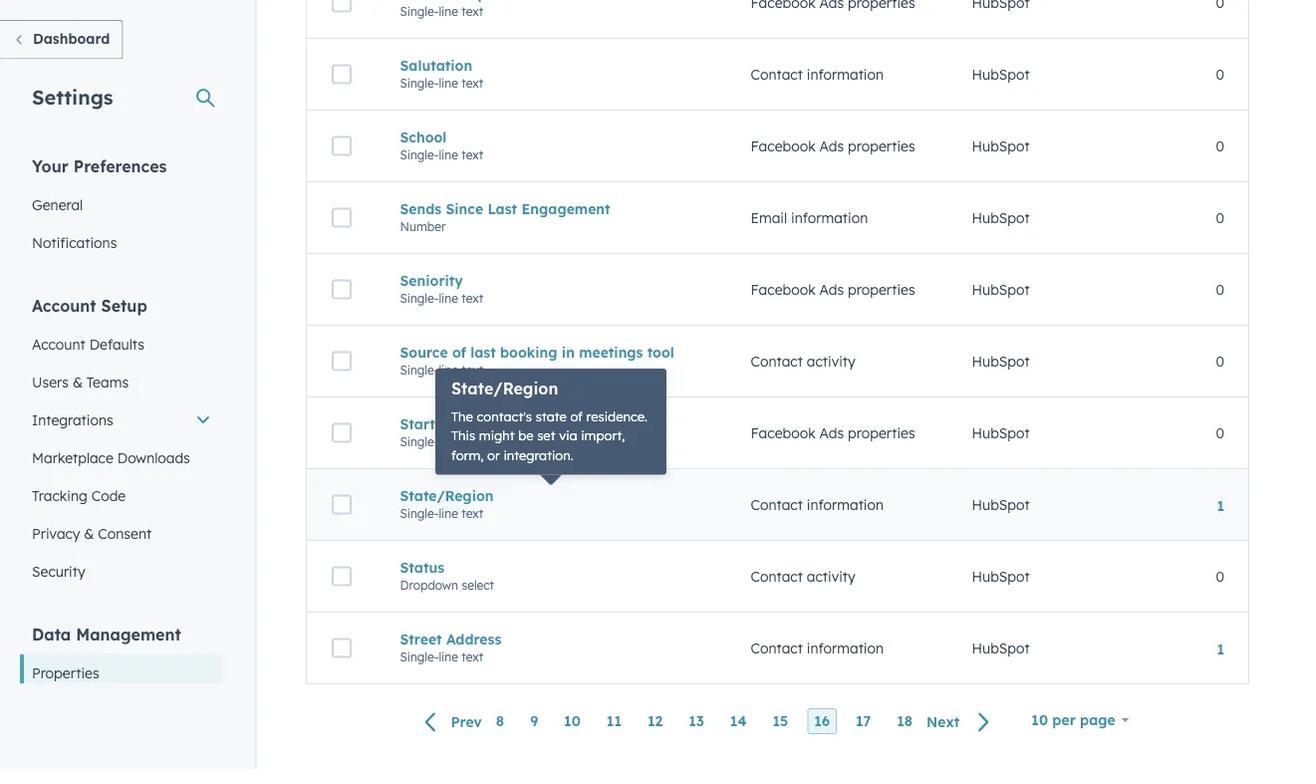 Task type: vqa. For each thing, say whether or not it's contained in the screenshot.


Task type: locate. For each thing, give the bounding box(es) containing it.
single- inside street address single-line text
[[400, 650, 439, 665]]

6 hubspot from the top
[[972, 424, 1030, 442]]

ads
[[820, 137, 844, 155], [820, 281, 844, 298], [820, 424, 844, 442]]

state/region
[[452, 379, 559, 399], [400, 487, 494, 505]]

salutation button
[[400, 57, 703, 74]]

line down salutation
[[439, 75, 458, 90]]

email
[[751, 209, 787, 226]]

of
[[452, 344, 466, 361], [571, 408, 583, 425]]

1 button
[[1217, 497, 1225, 514], [1217, 640, 1225, 658]]

6 line from the top
[[439, 434, 458, 449]]

6 single- from the top
[[400, 434, 439, 449]]

set
[[537, 428, 556, 444]]

state/region down form,
[[400, 487, 494, 505]]

text inside school single-line text
[[462, 147, 484, 162]]

10 button
[[557, 709, 588, 735]]

1 vertical spatial &
[[84, 525, 94, 542]]

1 ads from the top
[[820, 137, 844, 155]]

1 for state/region
[[1217, 497, 1225, 514]]

address
[[446, 631, 502, 648]]

text inside 'start date single-line text'
[[462, 434, 484, 449]]

contact for state/region
[[751, 496, 803, 514]]

tab panel
[[290, 0, 1266, 756]]

8 line from the top
[[439, 650, 458, 665]]

activity for status
[[807, 568, 856, 585]]

2 contact from the top
[[751, 353, 803, 370]]

1 vertical spatial ads
[[820, 281, 844, 298]]

start date single-line text
[[400, 415, 484, 449]]

7 0 from the top
[[1216, 568, 1225, 585]]

ads for seniority
[[820, 281, 844, 298]]

date
[[440, 415, 471, 433]]

2 vertical spatial properties
[[848, 424, 916, 442]]

account
[[32, 296, 96, 315], [32, 335, 85, 353]]

1 vertical spatial 1
[[1217, 640, 1225, 658]]

2 1 from the top
[[1217, 640, 1225, 658]]

status button
[[400, 559, 703, 576]]

1 horizontal spatial 10
[[1032, 712, 1049, 729]]

1 0 from the top
[[1216, 66, 1225, 83]]

line
[[439, 4, 458, 19], [439, 75, 458, 90], [439, 147, 458, 162], [439, 291, 458, 306], [439, 363, 458, 377], [439, 434, 458, 449], [439, 506, 458, 521], [439, 650, 458, 665]]

10 inside button
[[564, 713, 581, 730]]

contact
[[751, 66, 803, 83], [751, 353, 803, 370], [751, 496, 803, 514], [751, 568, 803, 585], [751, 640, 803, 657]]

11 button
[[600, 709, 629, 735]]

single- up status
[[400, 506, 439, 521]]

single- inside 'start date single-line text'
[[400, 434, 439, 449]]

single- inside school single-line text
[[400, 147, 439, 162]]

line down source
[[439, 363, 458, 377]]

2 single- from the top
[[400, 75, 439, 90]]

might
[[479, 428, 515, 444]]

18 button
[[890, 709, 920, 735]]

3 hubspot from the top
[[972, 209, 1030, 226]]

1 activity from the top
[[807, 353, 856, 370]]

0 for salutation
[[1216, 66, 1225, 83]]

1 properties from the top
[[848, 137, 916, 155]]

line inside "salutation single-line text"
[[439, 75, 458, 90]]

& right users
[[73, 373, 83, 391]]

line down "date"
[[439, 434, 458, 449]]

0 horizontal spatial &
[[73, 373, 83, 391]]

9 hubspot from the top
[[972, 640, 1030, 657]]

next
[[927, 713, 960, 730]]

2 ads from the top
[[820, 281, 844, 298]]

state/region up contact's
[[452, 379, 559, 399]]

4 text from the top
[[462, 291, 484, 306]]

salutation
[[400, 57, 473, 74]]

activity
[[807, 353, 856, 370], [807, 568, 856, 585]]

1 hubspot from the top
[[972, 66, 1030, 83]]

your
[[32, 156, 69, 176]]

3 ads from the top
[[820, 424, 844, 442]]

text down form,
[[462, 506, 484, 521]]

contact information for salutation
[[751, 66, 884, 83]]

3 0 from the top
[[1216, 209, 1225, 226]]

salutation single-line text
[[400, 57, 484, 90]]

10 left per
[[1032, 712, 1049, 729]]

email information
[[751, 209, 868, 226]]

1 vertical spatial contact information
[[751, 496, 884, 514]]

downloads
[[117, 449, 190, 466]]

3 line from the top
[[439, 147, 458, 162]]

1 vertical spatial of
[[571, 408, 583, 425]]

1 vertical spatial state/region
[[400, 487, 494, 505]]

1 1 button from the top
[[1217, 497, 1225, 514]]

1 vertical spatial facebook ads properties
[[751, 281, 916, 298]]

13
[[689, 713, 705, 730]]

defaults
[[89, 335, 144, 353]]

prev
[[451, 713, 482, 730]]

status dropdown select
[[400, 559, 494, 593]]

0 vertical spatial contact information
[[751, 66, 884, 83]]

preferences
[[73, 156, 167, 176]]

data
[[32, 624, 71, 644]]

0 vertical spatial of
[[452, 344, 466, 361]]

2 0 from the top
[[1216, 137, 1225, 155]]

6 text from the top
[[462, 434, 484, 449]]

facebook for start date
[[751, 424, 816, 442]]

text inside 'state/region single-line text'
[[462, 506, 484, 521]]

state/region inside tab panel
[[400, 487, 494, 505]]

0 vertical spatial facebook
[[751, 137, 816, 155]]

school single-line text
[[400, 128, 484, 162]]

18
[[897, 713, 913, 730]]

2 vertical spatial ads
[[820, 424, 844, 442]]

5 line from the top
[[439, 363, 458, 377]]

contact information
[[751, 66, 884, 83], [751, 496, 884, 514], [751, 640, 884, 657]]

management
[[76, 624, 181, 644]]

text down "date"
[[462, 434, 484, 449]]

single- up salutation
[[400, 4, 439, 19]]

7 single- from the top
[[400, 506, 439, 521]]

1 contact activity from the top
[[751, 353, 856, 370]]

15
[[773, 713, 789, 730]]

line up status
[[439, 506, 458, 521]]

contact for salutation
[[751, 66, 803, 83]]

single- down street
[[400, 650, 439, 665]]

properties link
[[20, 654, 223, 692]]

information
[[807, 66, 884, 83], [791, 209, 868, 226], [807, 496, 884, 514], [807, 640, 884, 657]]

4 contact from the top
[[751, 568, 803, 585]]

12
[[648, 713, 663, 730]]

8 single- from the top
[[400, 650, 439, 665]]

of left 'last'
[[452, 344, 466, 361]]

integrations button
[[20, 401, 223, 439]]

security link
[[20, 553, 223, 591]]

4 line from the top
[[439, 291, 458, 306]]

10 for 10
[[564, 713, 581, 730]]

contact for status
[[751, 568, 803, 585]]

account up users
[[32, 335, 85, 353]]

0 for sends since last engagement
[[1216, 209, 1225, 226]]

10 inside popup button
[[1032, 712, 1049, 729]]

15 button
[[766, 709, 796, 735]]

2 text from the top
[[462, 75, 484, 90]]

5 single- from the top
[[400, 363, 439, 377]]

5 hubspot from the top
[[972, 353, 1030, 370]]

notifications
[[32, 234, 117, 251]]

line down address
[[439, 650, 458, 665]]

3 contact from the top
[[751, 496, 803, 514]]

& for users
[[73, 373, 83, 391]]

7 text from the top
[[462, 506, 484, 521]]

line down seniority
[[439, 291, 458, 306]]

0 for seniority
[[1216, 281, 1225, 298]]

1 contact from the top
[[751, 66, 803, 83]]

your preferences element
[[20, 155, 223, 262]]

contact information for state/region
[[751, 496, 884, 514]]

& for privacy
[[84, 525, 94, 542]]

hubspot
[[972, 66, 1030, 83], [972, 137, 1030, 155], [972, 209, 1030, 226], [972, 281, 1030, 298], [972, 353, 1030, 370], [972, 424, 1030, 442], [972, 496, 1030, 514], [972, 568, 1030, 585], [972, 640, 1030, 657]]

2 line from the top
[[439, 75, 458, 90]]

4 0 from the top
[[1216, 281, 1225, 298]]

0 vertical spatial activity
[[807, 353, 856, 370]]

0 for school
[[1216, 137, 1225, 155]]

school button
[[400, 128, 703, 146]]

text
[[462, 4, 484, 19], [462, 75, 484, 90], [462, 147, 484, 162], [462, 291, 484, 306], [462, 363, 484, 377], [462, 434, 484, 449], [462, 506, 484, 521], [462, 650, 484, 665]]

&
[[73, 373, 83, 391], [84, 525, 94, 542]]

1 vertical spatial account
[[32, 335, 85, 353]]

account inside 'link'
[[32, 335, 85, 353]]

facebook ads properties for seniority
[[751, 281, 916, 298]]

single- down school
[[400, 147, 439, 162]]

single- inside "salutation single-line text"
[[400, 75, 439, 90]]

hubspot for status
[[972, 568, 1030, 585]]

text inside "salutation single-line text"
[[462, 75, 484, 90]]

0 vertical spatial &
[[73, 373, 83, 391]]

0 vertical spatial account
[[32, 296, 96, 315]]

1 horizontal spatial of
[[571, 408, 583, 425]]

0 vertical spatial contact activity
[[751, 353, 856, 370]]

text inside source of last booking in meetings tool single-line text
[[462, 363, 484, 377]]

import,
[[581, 428, 625, 444]]

2 activity from the top
[[807, 568, 856, 585]]

1 account from the top
[[32, 296, 96, 315]]

4 hubspot from the top
[[972, 281, 1030, 298]]

1 vertical spatial contact activity
[[751, 568, 856, 585]]

0 horizontal spatial 10
[[564, 713, 581, 730]]

3 text from the top
[[462, 147, 484, 162]]

text down address
[[462, 650, 484, 665]]

hubspot for start date
[[972, 424, 1030, 442]]

10 right 9
[[564, 713, 581, 730]]

account up "account defaults"
[[32, 296, 96, 315]]

state/region tooltip
[[436, 369, 667, 475]]

contact activity
[[751, 353, 856, 370], [751, 568, 856, 585]]

1 1 from the top
[[1217, 497, 1225, 514]]

& inside "link"
[[73, 373, 83, 391]]

8 hubspot from the top
[[972, 568, 1030, 585]]

2 account from the top
[[32, 335, 85, 353]]

line down school
[[439, 147, 458, 162]]

0 vertical spatial facebook ads properties
[[751, 137, 916, 155]]

school
[[400, 128, 447, 146]]

tool
[[648, 344, 675, 361]]

1 facebook ads properties from the top
[[751, 137, 916, 155]]

0 for start date
[[1216, 424, 1225, 442]]

hubspot for salutation
[[972, 66, 1030, 83]]

3 facebook ads properties from the top
[[751, 424, 916, 442]]

single- inside source of last booking in meetings tool single-line text
[[400, 363, 439, 377]]

2 contact activity from the top
[[751, 568, 856, 585]]

7 line from the top
[[439, 506, 458, 521]]

of up "via"
[[571, 408, 583, 425]]

3 single- from the top
[[400, 147, 439, 162]]

single-
[[400, 4, 439, 19], [400, 75, 439, 90], [400, 147, 439, 162], [400, 291, 439, 306], [400, 363, 439, 377], [400, 434, 439, 449], [400, 506, 439, 521], [400, 650, 439, 665]]

0 vertical spatial properties
[[848, 137, 916, 155]]

1 single- from the top
[[400, 4, 439, 19]]

properties
[[848, 137, 916, 155], [848, 281, 916, 298], [848, 424, 916, 442]]

0 horizontal spatial of
[[452, 344, 466, 361]]

state/region for state/region single-line text
[[400, 487, 494, 505]]

single- down start
[[400, 434, 439, 449]]

account setup
[[32, 296, 147, 315]]

1 horizontal spatial &
[[84, 525, 94, 542]]

& right privacy
[[84, 525, 94, 542]]

2 facebook from the top
[[751, 281, 816, 298]]

2 1 button from the top
[[1217, 640, 1225, 658]]

users
[[32, 373, 69, 391]]

5 0 from the top
[[1216, 353, 1225, 370]]

single- down source
[[400, 363, 439, 377]]

2 facebook ads properties from the top
[[751, 281, 916, 298]]

8 text from the top
[[462, 650, 484, 665]]

line up salutation
[[439, 4, 458, 19]]

3 properties from the top
[[848, 424, 916, 442]]

1 vertical spatial properties
[[848, 281, 916, 298]]

4 single- from the top
[[400, 291, 439, 306]]

street address button
[[400, 631, 703, 648]]

5 contact from the top
[[751, 640, 803, 657]]

text down seniority
[[462, 291, 484, 306]]

2 contact information from the top
[[751, 496, 884, 514]]

7 hubspot from the top
[[972, 496, 1030, 514]]

0 vertical spatial ads
[[820, 137, 844, 155]]

1 facebook from the top
[[751, 137, 816, 155]]

account defaults
[[32, 335, 144, 353]]

text up since on the left top of the page
[[462, 147, 484, 162]]

integrations
[[32, 411, 113, 429]]

1 line from the top
[[439, 4, 458, 19]]

6 0 from the top
[[1216, 424, 1225, 442]]

facebook
[[751, 137, 816, 155], [751, 281, 816, 298], [751, 424, 816, 442]]

text down salutation
[[462, 75, 484, 90]]

1 vertical spatial facebook
[[751, 281, 816, 298]]

3 contact information from the top
[[751, 640, 884, 657]]

0 vertical spatial 1 button
[[1217, 497, 1225, 514]]

1 vertical spatial 1 button
[[1217, 640, 1225, 658]]

1 button for state/region
[[1217, 497, 1225, 514]]

2 vertical spatial facebook
[[751, 424, 816, 442]]

2 vertical spatial facebook ads properties
[[751, 424, 916, 442]]

1 contact information from the top
[[751, 66, 884, 83]]

0 vertical spatial 1
[[1217, 497, 1225, 514]]

2 vertical spatial contact information
[[751, 640, 884, 657]]

information for sends since last engagement
[[791, 209, 868, 226]]

13 button
[[682, 709, 712, 735]]

text down 'last'
[[462, 363, 484, 377]]

source of last booking in meetings tool button
[[400, 344, 703, 361]]

2 hubspot from the top
[[972, 137, 1030, 155]]

single- down salutation
[[400, 75, 439, 90]]

5 text from the top
[[462, 363, 484, 377]]

hubspot for seniority
[[972, 281, 1030, 298]]

line inside street address single-line text
[[439, 650, 458, 665]]

0 vertical spatial state/region
[[452, 379, 559, 399]]

1 vertical spatial activity
[[807, 568, 856, 585]]

text up salutation
[[462, 4, 484, 19]]

1 for street address
[[1217, 640, 1225, 658]]

text inside the seniority single-line text
[[462, 291, 484, 306]]

single- down seniority
[[400, 291, 439, 306]]

sends since last engagement number
[[400, 200, 611, 234]]

state/region inside state/region the contact's state of residence. this might be set via import, form, or integration.
[[452, 379, 559, 399]]

1 text from the top
[[462, 4, 484, 19]]

2 properties from the top
[[848, 281, 916, 298]]

3 facebook from the top
[[751, 424, 816, 442]]

dashboard
[[33, 30, 110, 47]]



Task type: describe. For each thing, give the bounding box(es) containing it.
10 per page button
[[1019, 701, 1143, 741]]

tab panel containing salutation
[[290, 0, 1266, 756]]

your preferences
[[32, 156, 167, 176]]

state/region single-line text
[[400, 487, 494, 521]]

single- inside 'state/region single-line text'
[[400, 506, 439, 521]]

via
[[559, 428, 578, 444]]

be
[[518, 428, 534, 444]]

settings
[[32, 84, 113, 109]]

this
[[452, 428, 476, 444]]

marketplace downloads
[[32, 449, 190, 466]]

consent
[[98, 525, 152, 542]]

contact for source of last booking in meetings tool
[[751, 353, 803, 370]]

the
[[452, 408, 473, 425]]

ads for start date
[[820, 424, 844, 442]]

users & teams link
[[20, 363, 223, 401]]

state/region for state/region the contact's state of residence. this might be set via import, form, or integration.
[[452, 379, 559, 399]]

contact information for street address
[[751, 640, 884, 657]]

page
[[1080, 712, 1116, 729]]

contact activity for source of last booking in meetings tool
[[751, 353, 856, 370]]

10 for 10 per page
[[1032, 712, 1049, 729]]

state
[[536, 408, 567, 425]]

16
[[815, 713, 830, 730]]

data management element
[[20, 623, 223, 769]]

line inside school single-line text
[[439, 147, 458, 162]]

setup
[[101, 296, 147, 315]]

properties for seniority
[[848, 281, 916, 298]]

marketplace downloads link
[[20, 439, 223, 477]]

start date button
[[400, 415, 703, 433]]

facebook ads properties for school
[[751, 137, 916, 155]]

start
[[400, 415, 435, 433]]

text inside street address single-line text
[[462, 650, 484, 665]]

contact's
[[477, 408, 532, 425]]

information for state/region
[[807, 496, 884, 514]]

since
[[446, 200, 483, 218]]

engagement
[[522, 200, 611, 218]]

8
[[496, 713, 504, 730]]

privacy & consent
[[32, 525, 152, 542]]

properties for school
[[848, 137, 916, 155]]

0 for status
[[1216, 568, 1225, 585]]

line inside 'start date single-line text'
[[439, 434, 458, 449]]

tracking code
[[32, 487, 126, 504]]

ads for school
[[820, 137, 844, 155]]

hubspot for school
[[972, 137, 1030, 155]]

booking
[[500, 344, 558, 361]]

hubspot for street address
[[972, 640, 1030, 657]]

residence.
[[587, 408, 648, 425]]

seniority single-line text
[[400, 272, 484, 306]]

dropdown
[[400, 578, 459, 593]]

16 button
[[808, 709, 837, 735]]

line inside the seniority single-line text
[[439, 291, 458, 306]]

state/region the contact's state of residence. this might be set via import, form, or integration.
[[452, 379, 648, 463]]

notifications link
[[20, 224, 223, 262]]

users & teams
[[32, 373, 129, 391]]

select
[[462, 578, 494, 593]]

line inside source of last booking in meetings tool single-line text
[[439, 363, 458, 377]]

hubspot for sends since last engagement
[[972, 209, 1030, 226]]

information for salutation
[[807, 66, 884, 83]]

status
[[400, 559, 445, 576]]

tracking code link
[[20, 477, 223, 515]]

facebook for school
[[751, 137, 816, 155]]

street
[[400, 631, 442, 648]]

of inside source of last booking in meetings tool single-line text
[[452, 344, 466, 361]]

information for street address
[[807, 640, 884, 657]]

of inside state/region the contact's state of residence. this might be set via import, form, or integration.
[[571, 408, 583, 425]]

data management
[[32, 624, 181, 644]]

form,
[[452, 447, 484, 463]]

single-line text
[[400, 4, 484, 19]]

pagination navigation
[[413, 709, 1003, 735]]

or
[[487, 447, 500, 463]]

12 button
[[641, 709, 670, 735]]

0 for source of last booking in meetings tool
[[1216, 353, 1225, 370]]

state/region button
[[400, 487, 703, 505]]

sends
[[400, 200, 442, 218]]

source of last booking in meetings tool single-line text
[[400, 344, 675, 377]]

dashboard link
[[0, 20, 123, 59]]

contact for street address
[[751, 640, 803, 657]]

17
[[856, 713, 871, 730]]

number
[[400, 219, 446, 234]]

9
[[530, 713, 538, 730]]

general
[[32, 196, 83, 213]]

next button
[[920, 709, 1003, 735]]

per
[[1053, 712, 1076, 729]]

in
[[562, 344, 575, 361]]

integration.
[[504, 447, 574, 463]]

hubspot for source of last booking in meetings tool
[[972, 353, 1030, 370]]

privacy
[[32, 525, 80, 542]]

1 button for street address
[[1217, 640, 1225, 658]]

activity for source of last booking in meetings tool
[[807, 353, 856, 370]]

security
[[32, 563, 85, 580]]

account setup element
[[20, 295, 223, 591]]

17 button
[[849, 709, 878, 735]]

seniority button
[[400, 272, 703, 289]]

facebook ads properties for start date
[[751, 424, 916, 442]]

account defaults link
[[20, 325, 223, 363]]

8 button
[[489, 709, 511, 735]]

14 button
[[723, 709, 754, 735]]

tracking
[[32, 487, 87, 504]]

last
[[471, 344, 496, 361]]

account for account defaults
[[32, 335, 85, 353]]

facebook for seniority
[[751, 281, 816, 298]]

14
[[730, 713, 747, 730]]

source
[[400, 344, 448, 361]]

hubspot for state/region
[[972, 496, 1030, 514]]

code
[[91, 487, 126, 504]]

line inside 'state/region single-line text'
[[439, 506, 458, 521]]

account for account setup
[[32, 296, 96, 315]]

privacy & consent link
[[20, 515, 223, 553]]

9 button
[[523, 709, 545, 735]]

street address single-line text
[[400, 631, 502, 665]]

11
[[607, 713, 622, 730]]

properties for start date
[[848, 424, 916, 442]]

general link
[[20, 186, 223, 224]]

meetings
[[579, 344, 643, 361]]

single- inside the seniority single-line text
[[400, 291, 439, 306]]

contact activity for status
[[751, 568, 856, 585]]



